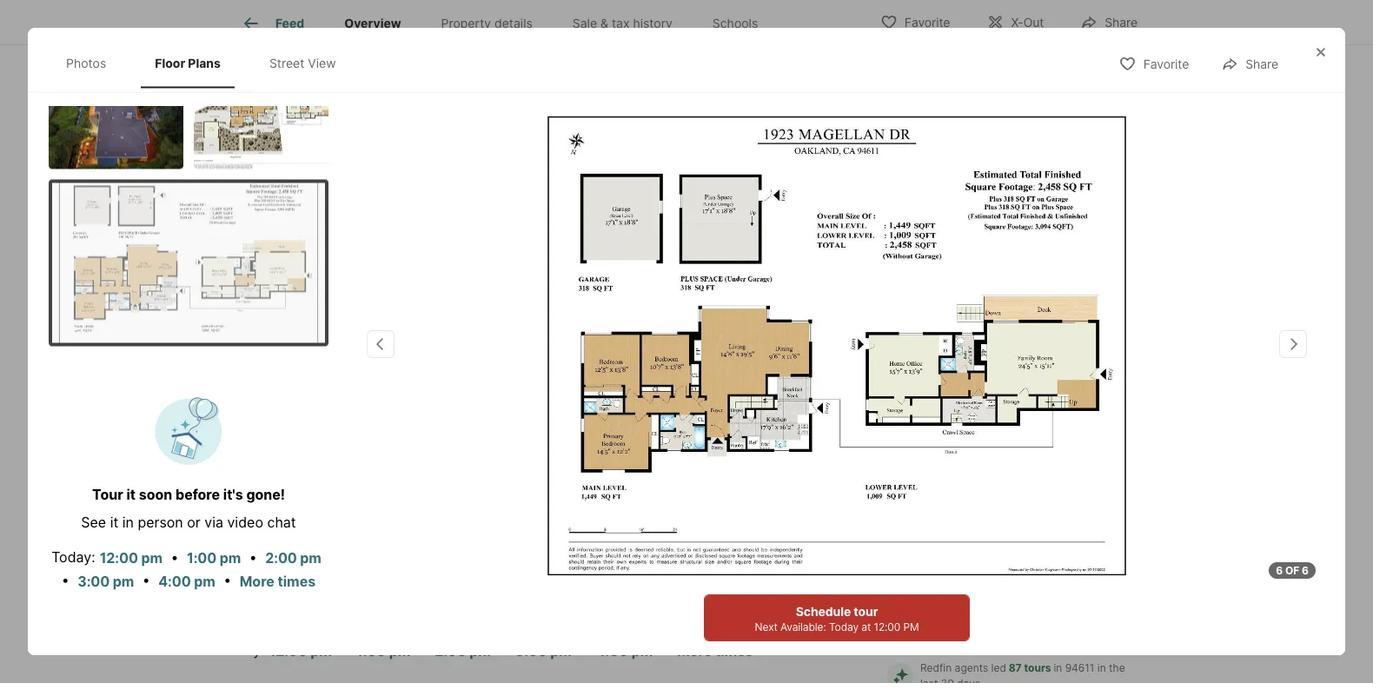 Task type: vqa. For each thing, say whether or not it's contained in the screenshot.
MLS to the left
no



Task type: locate. For each thing, give the bounding box(es) containing it.
1 horizontal spatial tour
[[1042, 555, 1064, 567]]

3:00 pm button for 4:00 pm button related to the bottom 2:00 pm button
[[514, 640, 573, 662]]

87
[[1009, 662, 1022, 674]]

favorite for share
[[1143, 57, 1189, 71]]

this
[[958, 411, 995, 435]]

0 horizontal spatial favorite
[[904, 15, 950, 30]]

image image
[[49, 58, 183, 169], [194, 58, 328, 169], [52, 183, 325, 343]]

tab list for x-out
[[221, 0, 792, 44]]

1 vertical spatial today:
[[221, 641, 265, 658]]

via up schedule tour button
[[1067, 555, 1081, 567]]

tour
[[912, 411, 953, 435], [854, 604, 878, 619], [1036, 610, 1063, 627]]

3:00 for topmost 2:00 pm button 4:00 pm button
[[78, 572, 110, 589]]

1 vertical spatial it
[[110, 514, 118, 531]]

schools tab
[[693, 3, 778, 44]]

floor plans
[[155, 56, 221, 70]]

is
[[345, 582, 357, 599]]

today
[[829, 620, 859, 633]]

tour for tour it soon before it's gone!
[[92, 486, 123, 503]]

tour up tours on the bottom of the page
[[1036, 610, 1063, 627]]

1 vertical spatial 3:00 pm button
[[514, 640, 573, 662]]

0 vertical spatial more
[[240, 572, 274, 589]]

1 horizontal spatial video
[[1084, 555, 1111, 567]]

via inside dialog
[[204, 514, 223, 531]]

today: 12:00 pm • 1:00 pm • 2:00 pm • 3:00 pm • 4:00 pm • more times for 1:00 pm button associated with topmost 2:00 pm button
[[51, 549, 321, 589]]

1:00 pm button down popular
[[355, 640, 411, 662]]

0 horizontal spatial 12:00 pm button
[[99, 547, 163, 570]]

1 horizontal spatial 1:00
[[356, 642, 386, 659]]

tab list containing photos
[[49, 38, 367, 88]]

home left is
[[304, 582, 342, 599]]

this
[[271, 582, 301, 599]]

1:00 down or
[[187, 550, 217, 567]]

today: 12:00 pm • 1:00 pm • 2:00 pm • 3:00 pm • 4:00 pm • more times
[[51, 549, 321, 589], [221, 641, 753, 659]]

sat,
[[273, 68, 296, 80]]

0 horizontal spatial 3:00 pm button
[[77, 570, 135, 592]]

sale & tax history tab
[[553, 3, 693, 44]]

1 vertical spatial favorite button
[[1104, 45, 1204, 81]]

12:00 down this
[[269, 642, 307, 659]]

1:00 pm button down or
[[186, 547, 242, 570]]

0 vertical spatial 1:00 pm button
[[186, 547, 242, 570]]

1 horizontal spatial home
[[999, 411, 1054, 435]]

1:00 pm button for the bottom 2:00 pm button
[[355, 640, 411, 662]]

in left person
[[122, 514, 134, 531]]

0 vertical spatial favorite
[[904, 15, 950, 30]]

1 vertical spatial 1:00
[[356, 642, 386, 659]]

share button
[[1066, 4, 1152, 40], [1206, 45, 1293, 81]]

0 vertical spatial today:
[[51, 549, 95, 566]]

of
[[1285, 564, 1299, 577]]

2:00 inside dialog
[[265, 550, 297, 567]]

0 horizontal spatial video
[[227, 514, 263, 531]]

baths
[[537, 512, 575, 529]]

1 vertical spatial 12:00 pm button
[[268, 640, 333, 662]]

2 horizontal spatial 12:00
[[874, 620, 900, 633]]

baths link
[[537, 512, 575, 529]]

6 of 6
[[1276, 564, 1309, 577]]

12:00 pm button
[[99, 547, 163, 570], [268, 640, 333, 662]]

1 vertical spatial 12:00
[[874, 620, 900, 633]]

tour inside button
[[1036, 610, 1063, 627]]

in right tours on the bottom of the page
[[1054, 662, 1062, 674]]

0 horizontal spatial more times link
[[240, 572, 316, 589]]

via right or
[[204, 514, 223, 531]]

0 horizontal spatial today:
[[51, 549, 95, 566]]

1 horizontal spatial it
[[126, 486, 136, 503]]

schedule inside button
[[969, 610, 1032, 627]]

tab list inside dialog
[[49, 38, 367, 88]]

0 horizontal spatial 4:00 pm button
[[158, 570, 216, 592]]

tour inside 'option'
[[1042, 555, 1064, 567]]

0 horizontal spatial schedule
[[796, 604, 851, 619]]

tour inside dialog
[[92, 486, 123, 503]]

0 vertical spatial today: 12:00 pm • 1:00 pm • 2:00 pm • 3:00 pm • 4:00 pm • more times
[[51, 549, 321, 589]]

1 vertical spatial via
[[1067, 555, 1081, 567]]

1 horizontal spatial schedule
[[969, 610, 1032, 627]]

sale & tax history
[[572, 16, 673, 31]]

more
[[240, 572, 274, 589], [677, 642, 712, 659]]

1 vertical spatial favorite
[[1143, 57, 1189, 71]]

0 vertical spatial share button
[[1066, 4, 1152, 40]]

today: 12:00 pm • 1:00 pm • 2:00 pm • 3:00 pm • 4:00 pm • more times inside dialog
[[51, 549, 321, 589]]

6 left of
[[1276, 564, 1283, 577]]

1 horizontal spatial favorite
[[1143, 57, 1189, 71]]

1 6 from the left
[[1276, 564, 1283, 577]]

0 horizontal spatial times
[[278, 572, 316, 589]]

1 vertical spatial 4:00
[[596, 642, 628, 659]]

or
[[187, 514, 201, 531]]

1 vertical spatial 3:00
[[515, 642, 547, 659]]

favorite button for share
[[1104, 45, 1204, 81]]

1 vertical spatial share button
[[1206, 45, 1293, 81]]

4:00 pm button
[[158, 570, 216, 592], [595, 640, 654, 662]]

3:00
[[78, 572, 110, 589], [515, 642, 547, 659]]

1:00 down popular
[[356, 642, 386, 659]]

4:00 for 4:00 pm button related to the bottom 2:00 pm button
[[596, 642, 628, 659]]

1923 magellan dr, oakland, ca 94611 image
[[221, 49, 873, 390], [880, 49, 1152, 216], [880, 223, 1152, 390]]

1 vertical spatial video
[[1084, 555, 1111, 567]]

tour for schedule tour next available: today at 12:00 pm
[[854, 604, 878, 619]]

it right see at the bottom
[[110, 514, 118, 531]]

1 horizontal spatial 2:00
[[435, 642, 466, 659]]

1 horizontal spatial 12:00 pm button
[[268, 640, 333, 662]]

favorite
[[904, 15, 950, 30], [1143, 57, 1189, 71]]

schedule up available:
[[796, 604, 851, 619]]

3:00 pm button for topmost 2:00 pm button 4:00 pm button
[[77, 570, 135, 592]]

12:00
[[100, 550, 138, 567], [874, 620, 900, 633], [269, 642, 307, 659]]

0 vertical spatial 2:00
[[265, 550, 297, 567]]

tour up thursday
[[912, 411, 953, 435]]

magellan
[[258, 445, 320, 462]]

0 vertical spatial times
[[278, 572, 316, 589]]

48
[[1064, 351, 1080, 366]]

0 vertical spatial chat
[[267, 514, 296, 531]]

x-out button
[[972, 4, 1059, 40]]

video
[[227, 514, 263, 531], [1084, 555, 1111, 567]]

12:00 right at
[[874, 620, 900, 633]]

0 horizontal spatial 2:00 pm button
[[264, 547, 322, 570]]

1 horizontal spatial 3:00
[[515, 642, 547, 659]]

the
[[1109, 662, 1125, 674]]

0 horizontal spatial 3:00
[[78, 572, 110, 589]]

video inside 'option'
[[1084, 555, 1111, 567]]

in
[[122, 514, 134, 531], [1054, 662, 1062, 674], [1097, 662, 1106, 674]]

2:00 for the bottom 2:00 pm button
[[435, 642, 466, 659]]

12:00 inside schedule tour next available: today at 12:00 pm
[[874, 620, 900, 633]]

tour
[[92, 486, 123, 503], [1042, 555, 1064, 567]]

more times link inside dialog
[[240, 572, 316, 589]]

thursday
[[902, 450, 958, 463]]

0 vertical spatial share
[[1105, 15, 1138, 30]]

0 horizontal spatial 1:00
[[187, 550, 217, 567]]

0 horizontal spatial via
[[204, 514, 223, 531]]

tour inside schedule tour next available: today at 12:00 pm
[[854, 604, 878, 619]]

48 photos button
[[1024, 342, 1138, 376]]

0 vertical spatial 1:00
[[187, 550, 217, 567]]

street view tab
[[255, 42, 350, 85]]

0 vertical spatial 4:00 pm button
[[158, 570, 216, 592]]

home
[[999, 411, 1054, 435], [304, 582, 342, 599]]

1 horizontal spatial times
[[715, 642, 753, 659]]

share
[[1105, 15, 1138, 30], [1246, 57, 1278, 71]]

it
[[126, 486, 136, 503], [110, 514, 118, 531]]

1 vertical spatial 2:00
[[435, 642, 466, 659]]

it's
[[223, 486, 243, 503]]

more for 4:00 pm button related to the bottom 2:00 pm button
[[677, 642, 712, 659]]

0 horizontal spatial tour
[[854, 604, 878, 619]]

1 horizontal spatial tour
[[912, 411, 953, 435]]

schedule inside schedule tour next available: today at 12:00 pm
[[796, 604, 851, 619]]

in left the
[[1097, 662, 1106, 674]]

12:00 pm button down this
[[268, 640, 333, 662]]

via inside 'option'
[[1067, 555, 1081, 567]]

6
[[1276, 564, 1283, 577], [1302, 564, 1309, 577]]

open sat, 2pm to 4pm
[[242, 68, 364, 80]]

0 vertical spatial 2:00 pm button
[[264, 547, 322, 570]]

1 vertical spatial more times link
[[677, 642, 753, 659]]

1 horizontal spatial 1:00 pm button
[[355, 640, 411, 662]]

12:00 for more times link corresponding to 4:00 pm button related to the bottom 2:00 pm button
[[269, 642, 307, 659]]

chat inside 'option'
[[1114, 555, 1136, 567]]

in the last 30 days
[[920, 662, 1128, 683]]

48 photos
[[1064, 351, 1124, 366]]

overview
[[344, 16, 401, 31]]

1 horizontal spatial 12:00
[[269, 642, 307, 659]]

tour up see at the bottom
[[92, 486, 123, 503]]

1 horizontal spatial 4:00 pm button
[[595, 640, 654, 662]]

0 vertical spatial tour
[[92, 486, 123, 503]]

x-out
[[1011, 15, 1044, 30]]

3:00 pm button inside dialog
[[77, 570, 135, 592]]

share inside dialog
[[1246, 57, 1278, 71]]

None button
[[977, 440, 1056, 521]]

favorite button
[[865, 4, 965, 40], [1104, 45, 1204, 81]]

video down saturday button
[[1084, 555, 1111, 567]]

2:00
[[265, 550, 297, 567], [435, 642, 466, 659]]

times
[[278, 572, 316, 589], [715, 642, 753, 659]]

1 vertical spatial share
[[1246, 57, 1278, 71]]

0 horizontal spatial 2:00
[[265, 550, 297, 567]]

0 horizontal spatial 1:00 pm button
[[186, 547, 242, 570]]

4pm
[[341, 68, 364, 80]]

1 vertical spatial tour
[[1042, 555, 1064, 567]]

2 horizontal spatial in
[[1097, 662, 1106, 674]]

pm
[[903, 620, 919, 633]]

at
[[861, 620, 871, 633]]

$1,399,000
[[221, 485, 334, 509]]

0 vertical spatial 12:00
[[100, 550, 138, 567]]

4:00 pm button for topmost 2:00 pm button
[[158, 570, 216, 592]]

1 horizontal spatial share
[[1246, 57, 1278, 71]]

go tour this home
[[880, 411, 1054, 435]]

see it in person or via video chat
[[81, 514, 296, 531]]

4:00 pm button for the bottom 2:00 pm button
[[595, 640, 654, 662]]

property details tab
[[421, 3, 553, 44]]

1 horizontal spatial favorite button
[[1104, 45, 1204, 81]]

before
[[176, 486, 220, 503]]

0 vertical spatial 4:00
[[158, 572, 191, 589]]

0 horizontal spatial it
[[110, 514, 118, 531]]

3:00 inside dialog
[[78, 572, 110, 589]]

1 horizontal spatial 2:00 pm button
[[434, 640, 492, 662]]

next
[[755, 620, 778, 633]]

tour up at
[[854, 604, 878, 619]]

0 vertical spatial 3:00
[[78, 572, 110, 589]]

1 vertical spatial more
[[677, 642, 712, 659]]

0 horizontal spatial 6
[[1276, 564, 1283, 577]]

1 horizontal spatial 6
[[1302, 564, 1309, 577]]

0 horizontal spatial share button
[[1066, 4, 1152, 40]]

2:00 pm button
[[264, 547, 322, 570], [434, 640, 492, 662]]

0 horizontal spatial tour
[[92, 486, 123, 503]]

12:00 down see at the bottom
[[100, 550, 138, 567]]

12:00 pm button down person
[[99, 547, 163, 570]]

1:00 pm button
[[186, 547, 242, 570], [355, 640, 411, 662]]

it left soon
[[126, 486, 136, 503]]

0 horizontal spatial in
[[122, 514, 134, 531]]

0 horizontal spatial chat
[[267, 514, 296, 531]]

tab list for share
[[49, 38, 367, 88]]

1 vertical spatial chat
[[1114, 555, 1136, 567]]

home right the "this"
[[999, 411, 1054, 435]]

4:00 for topmost 2:00 pm button 4:00 pm button
[[158, 572, 191, 589]]

0 vertical spatial more times link
[[240, 572, 316, 589]]

1:00 inside dialog
[[187, 550, 217, 567]]

1 vertical spatial 1:00 pm button
[[355, 640, 411, 662]]

this home is popular
[[271, 582, 412, 599]]

tab list containing feed
[[221, 0, 792, 44]]

street view
[[269, 56, 336, 70]]

option
[[880, 539, 1007, 584]]

schedule up led
[[969, 610, 1032, 627]]

0 vertical spatial via
[[204, 514, 223, 531]]

times inside dialog
[[278, 572, 316, 589]]

1 horizontal spatial 3:00 pm button
[[514, 640, 573, 662]]

0 vertical spatial 12:00 pm button
[[99, 547, 163, 570]]

more times link
[[240, 572, 316, 589], [677, 642, 753, 659]]

favorite inside dialog
[[1143, 57, 1189, 71]]

3:00 pm button
[[77, 570, 135, 592], [514, 640, 573, 662]]

person
[[138, 514, 183, 531]]

0 vertical spatial it
[[126, 486, 136, 503]]

2 vertical spatial 12:00
[[269, 642, 307, 659]]

more inside dialog
[[240, 572, 274, 589]]

dialog
[[28, 28, 1345, 655]]

chat down $1,399,000
[[267, 514, 296, 531]]

video down the it's
[[227, 514, 263, 531]]

plans
[[188, 56, 221, 70]]

today:
[[51, 549, 95, 566], [221, 641, 265, 658]]

0 horizontal spatial 4:00
[[158, 572, 191, 589]]

6 right of
[[1302, 564, 1309, 577]]

1 horizontal spatial today:
[[221, 641, 265, 658]]

1 horizontal spatial more
[[677, 642, 712, 659]]

tour via video chat
[[1042, 555, 1136, 567]]

chat down saturday button
[[1114, 555, 1136, 567]]

dialog containing tour it soon before it's gone!
[[28, 28, 1345, 655]]

1 horizontal spatial via
[[1067, 555, 1081, 567]]

0 horizontal spatial share
[[1105, 15, 1138, 30]]

1 vertical spatial 4:00 pm button
[[595, 640, 654, 662]]

chat
[[267, 514, 296, 531], [1114, 555, 1136, 567]]

4:00 inside dialog
[[158, 572, 191, 589]]

schedule
[[796, 604, 851, 619], [969, 610, 1032, 627]]

feed link
[[241, 13, 304, 34]]

1 horizontal spatial chat
[[1114, 555, 1136, 567]]

Saturday button
[[1063, 440, 1142, 521]]

3 baths
[[537, 485, 575, 529]]

1 horizontal spatial more times link
[[677, 642, 753, 659]]

share for left share button
[[1105, 15, 1138, 30]]

in inside dialog
[[122, 514, 134, 531]]

schedule for schedule tour next available: today at 12:00 pm
[[796, 604, 851, 619]]

1 vertical spatial today: 12:00 pm • 1:00 pm • 2:00 pm • 3:00 pm • 4:00 pm • more times
[[221, 641, 753, 659]]

0 vertical spatial favorite button
[[865, 4, 965, 40]]

tab list
[[221, 0, 792, 44], [49, 38, 367, 88]]

tour up schedule tour
[[1042, 555, 1064, 567]]



Task type: describe. For each thing, give the bounding box(es) containing it.
feed
[[275, 16, 304, 31]]

tour for schedule tour
[[1036, 610, 1063, 627]]

30
[[941, 677, 954, 683]]

overview tab
[[324, 3, 421, 44]]

dr
[[323, 445, 338, 462]]

in inside "in the last 30 days"
[[1097, 662, 1106, 674]]

share for right share button
[[1246, 57, 1278, 71]]

photos
[[1082, 351, 1124, 366]]

days
[[957, 677, 980, 683]]

$1,399,000 est. $10,149 /mo
[[221, 485, 334, 528]]

open
[[242, 68, 271, 80]]

2 6 from the left
[[1302, 564, 1309, 577]]

to
[[324, 68, 338, 80]]

1923
[[221, 445, 255, 462]]

sale
[[572, 16, 597, 31]]

12:00 for more times link inside the dialog
[[100, 550, 138, 567]]

photos tab
[[52, 42, 120, 85]]

$10,149
[[246, 513, 290, 528]]

view
[[308, 56, 336, 70]]

ft
[[641, 512, 655, 529]]

tour via video chat list box
[[880, 539, 1152, 584]]

led
[[991, 662, 1006, 674]]

redfin
[[920, 662, 952, 674]]

tours
[[1024, 662, 1051, 674]]

tour for tour via video chat
[[1042, 555, 1064, 567]]

2:00 for topmost 2:00 pm button
[[265, 550, 297, 567]]

schedule tour next available: today at 12:00 pm
[[755, 604, 919, 633]]

tour via video chat option
[[1007, 539, 1152, 584]]

0 horizontal spatial home
[[304, 582, 342, 599]]

gone!
[[246, 486, 285, 503]]

it for tour
[[126, 486, 136, 503]]

see
[[81, 514, 106, 531]]

&
[[601, 16, 608, 31]]

times for topmost 2:00 pm button 4:00 pm button
[[278, 572, 316, 589]]

today: for 1:00 pm button associated with topmost 2:00 pm button
[[51, 549, 95, 566]]

saturday
[[1075, 450, 1129, 463]]

94611
[[1065, 662, 1094, 674]]

agents
[[955, 662, 988, 674]]

today: 12:00 pm • 1:00 pm • 2:00 pm • 3:00 pm • 4:00 pm • more times for the bottom 2:00 pm button 1:00 pm button
[[221, 641, 753, 659]]

Thursday button
[[891, 440, 970, 521]]

more times link for topmost 2:00 pm button 4:00 pm button
[[240, 572, 316, 589]]

favorite for x-out
[[904, 15, 950, 30]]

tax
[[612, 16, 630, 31]]

video inside dialog
[[227, 514, 263, 531]]

floor
[[155, 56, 185, 70]]

photos
[[66, 56, 106, 70]]

more for topmost 2:00 pm button 4:00 pm button
[[240, 572, 274, 589]]

1 vertical spatial 2:00 pm button
[[434, 640, 492, 662]]

last
[[920, 677, 938, 683]]

street
[[269, 56, 304, 70]]

details
[[494, 16, 533, 31]]

times for 4:00 pm button related to the bottom 2:00 pm button
[[715, 642, 753, 659]]

tour for go tour this home
[[912, 411, 953, 435]]

go
[[880, 411, 908, 435]]

property
[[441, 16, 491, 31]]

favorite button for x-out
[[865, 4, 965, 40]]

it for see
[[110, 514, 118, 531]]

est.
[[221, 513, 242, 528]]

out
[[1023, 15, 1044, 30]]

open sat, 2pm to 4pm link
[[221, 49, 873, 394]]

schedule tour button
[[880, 598, 1152, 640]]

available:
[[780, 620, 826, 633]]

12:00 pm button for 1:00 pm button associated with topmost 2:00 pm button
[[99, 547, 163, 570]]

1 horizontal spatial share button
[[1206, 45, 1293, 81]]

3:00 for 4:00 pm button related to the bottom 2:00 pm button
[[515, 642, 547, 659]]

2pm
[[298, 68, 321, 80]]

12:00 pm button for the bottom 2:00 pm button 1:00 pm button
[[268, 640, 333, 662]]

property details
[[441, 16, 533, 31]]

0 vertical spatial home
[[999, 411, 1054, 435]]

1:00 for the bottom 2:00 pm button 1:00 pm button
[[356, 642, 386, 659]]

2,458 sq ft
[[620, 485, 679, 529]]

history
[[633, 16, 673, 31]]

tour it soon before it's gone!
[[92, 486, 285, 503]]

schedule tour
[[969, 610, 1063, 627]]

2,458
[[620, 485, 679, 509]]

1:00 for 1:00 pm button associated with topmost 2:00 pm button
[[187, 550, 217, 567]]

map entry image
[[738, 411, 853, 527]]

chat inside dialog
[[267, 514, 296, 531]]

3
[[537, 485, 551, 509]]

x-
[[1011, 15, 1023, 30]]

sq
[[620, 512, 638, 529]]

floor plans tab
[[141, 42, 235, 85]]

popular
[[360, 582, 412, 599]]

schools
[[712, 16, 758, 31]]

1923 magellan dr
[[221, 445, 338, 462]]

soon
[[139, 486, 172, 503]]

today: for the bottom 2:00 pm button 1:00 pm button
[[221, 641, 265, 658]]

1:00 pm button for topmost 2:00 pm button
[[186, 547, 242, 570]]

schedule for schedule tour
[[969, 610, 1032, 627]]

1923 magellan dr image
[[532, 104, 1142, 587]]

redfin agents led 87 tours in 94611
[[920, 662, 1094, 674]]

/mo
[[290, 513, 312, 528]]

more times link for 4:00 pm button related to the bottom 2:00 pm button
[[677, 642, 753, 659]]

1 horizontal spatial in
[[1054, 662, 1062, 674]]



